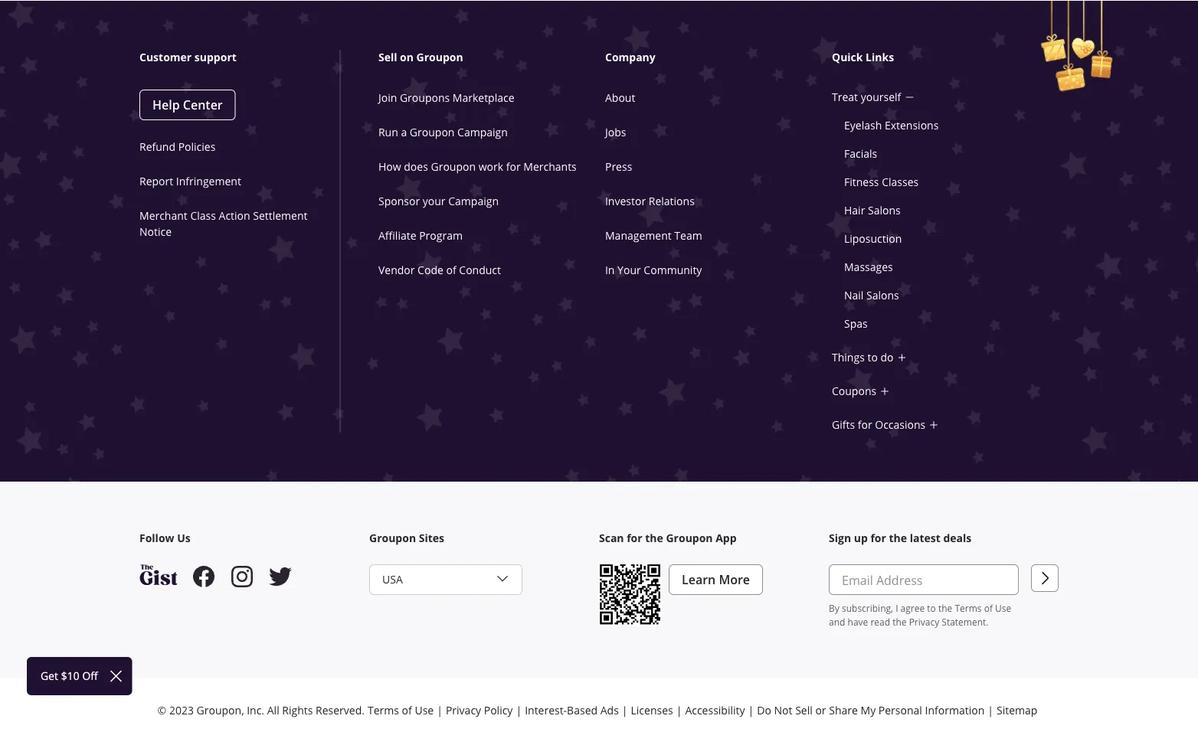 Task type: locate. For each thing, give the bounding box(es) containing it.
for
[[506, 159, 521, 174], [858, 418, 873, 432], [627, 531, 643, 546], [871, 531, 887, 546]]

hair salons link
[[844, 203, 901, 217]]

3 | from the left
[[622, 703, 628, 718]]

report
[[139, 174, 173, 188]]

1 vertical spatial of
[[984, 602, 993, 615]]

privacy policy link
[[443, 703, 516, 718]]

vendor
[[379, 263, 415, 277]]

report infringement
[[139, 174, 241, 188]]

all
[[267, 703, 279, 718]]

sell
[[379, 50, 397, 65], [796, 703, 813, 718]]

accessibility link
[[682, 703, 748, 718]]

1 horizontal spatial terms of use link
[[955, 602, 1012, 615]]

do
[[881, 351, 894, 365]]

to right agree
[[927, 602, 936, 615]]

salons right nail
[[867, 288, 899, 302]]

occasions
[[875, 418, 926, 432]]

nail
[[844, 288, 864, 302]]

2 vertical spatial of
[[402, 703, 412, 718]]

for right up
[[871, 531, 887, 546]]

not
[[774, 703, 793, 718]]

salons for nail salons
[[867, 288, 899, 302]]

group containing by subscribing, i agree to the
[[829, 565, 1019, 629]]

hair
[[844, 203, 865, 217]]

sign up for the latest deals heading
[[829, 531, 1059, 546]]

| right licenses
[[676, 703, 682, 718]]

management team
[[605, 228, 703, 242]]

help
[[152, 97, 180, 113]]

groupon inside heading
[[417, 50, 463, 65]]

run
[[379, 125, 398, 139]]

spas link
[[844, 316, 868, 331]]

terms
[[955, 602, 982, 615], [368, 703, 399, 718]]

how does groupon work for merchants link
[[379, 159, 577, 174]]

0 horizontal spatial use
[[415, 703, 434, 718]]

0 vertical spatial salons
[[868, 203, 901, 217]]

0 vertical spatial campaign
[[458, 125, 508, 139]]

sell on groupon
[[379, 50, 463, 65]]

massages link
[[844, 260, 893, 274]]

marketplace
[[453, 90, 515, 105]]

the
[[645, 531, 664, 546], [889, 531, 907, 546], [939, 602, 953, 615], [893, 616, 907, 628]]

for right scan
[[627, 531, 643, 546]]

fitness classes
[[844, 175, 919, 189]]

deals
[[944, 531, 972, 546]]

jobs link
[[605, 125, 626, 139]]

sponsor
[[379, 194, 420, 208]]

facials link
[[844, 146, 878, 161]]

privacy statement. link
[[909, 616, 989, 628]]

investor
[[605, 194, 646, 208]]

interest-based ads link
[[522, 703, 622, 718]]

sign up for the latest deals
[[829, 531, 972, 546]]

campaign down marketplace
[[458, 125, 508, 139]]

community
[[644, 263, 702, 277]]

1 vertical spatial terms
[[368, 703, 399, 718]]

©
[[158, 703, 166, 718]]

of right code
[[446, 263, 456, 277]]

scan
[[599, 531, 624, 546]]

0 vertical spatial terms
[[955, 602, 982, 615]]

sell left on
[[379, 50, 397, 65]]

1 horizontal spatial use
[[996, 602, 1012, 615]]

1 horizontal spatial of
[[446, 263, 456, 277]]

groupon left sites
[[369, 531, 416, 546]]

policy
[[484, 703, 513, 718]]

to
[[868, 351, 878, 365], [927, 602, 936, 615]]

groupon
[[417, 50, 463, 65], [410, 125, 455, 139], [431, 159, 476, 174], [369, 531, 416, 546], [666, 531, 713, 546]]

0 vertical spatial terms of use link
[[955, 602, 1012, 615]]

fitness
[[844, 175, 879, 189]]

privacy down agree
[[909, 616, 940, 628]]

salons down fitness classes link
[[868, 203, 901, 217]]

0 vertical spatial use
[[996, 602, 1012, 615]]

code
[[418, 263, 444, 277]]

press
[[605, 159, 632, 174]]

4 | from the left
[[676, 703, 682, 718]]

gifts for occasions
[[832, 418, 926, 432]]

1 vertical spatial sell
[[796, 703, 813, 718]]

rights
[[282, 703, 313, 718]]

2 | from the left
[[516, 703, 522, 718]]

based
[[567, 703, 598, 718]]

Email Address field
[[829, 565, 1019, 595]]

groupon down run a groupon campaign link
[[431, 159, 476, 174]]

inc.
[[247, 703, 264, 718]]

campaign down the how does groupon work for merchants link
[[448, 194, 499, 208]]

massages
[[844, 260, 893, 274]]

follow us
[[139, 531, 191, 546]]

0 vertical spatial privacy
[[909, 616, 940, 628]]

0 vertical spatial sell
[[379, 50, 397, 65]]

and
[[829, 616, 846, 628]]

of up statement.
[[984, 602, 993, 615]]

action
[[219, 208, 250, 223]]

management
[[605, 228, 672, 242]]

app
[[716, 531, 737, 546]]

by subscribing, i agree to the terms of use and have read the privacy statement.
[[829, 602, 1012, 628]]

| left do
[[748, 703, 754, 718]]

|
[[437, 703, 443, 718], [516, 703, 522, 718], [622, 703, 628, 718], [676, 703, 682, 718], [748, 703, 754, 718], [988, 703, 994, 718]]

classes
[[882, 175, 919, 189]]

join groupons marketplace link
[[379, 90, 515, 105]]

treat yourself
[[832, 90, 901, 104]]

0 horizontal spatial sell
[[379, 50, 397, 65]]

privacy left policy
[[446, 703, 481, 718]]

group
[[829, 565, 1019, 629]]

1 vertical spatial campaign
[[448, 194, 499, 208]]

1 vertical spatial privacy
[[446, 703, 481, 718]]

| left sitemap
[[988, 703, 994, 718]]

0 horizontal spatial of
[[402, 703, 412, 718]]

use inside by subscribing, i agree to the terms of use and have read the privacy statement.
[[996, 602, 1012, 615]]

2 horizontal spatial of
[[984, 602, 993, 615]]

conduct
[[459, 263, 501, 277]]

terms right reserved.
[[368, 703, 399, 718]]

groupon right on
[[417, 50, 463, 65]]

a
[[401, 125, 407, 139]]

groupon for on
[[417, 50, 463, 65]]

company
[[605, 50, 656, 65]]

salons
[[868, 203, 901, 217], [867, 288, 899, 302]]

0 horizontal spatial to
[[868, 351, 878, 365]]

| right policy
[[516, 703, 522, 718]]

0 horizontal spatial privacy
[[446, 703, 481, 718]]

1 horizontal spatial terms
[[955, 602, 982, 615]]

0 horizontal spatial terms of use link
[[365, 703, 437, 718]]

of right reserved.
[[402, 703, 412, 718]]

eyelash extensions
[[844, 118, 939, 132]]

the gist image
[[139, 565, 178, 586]]

i
[[896, 602, 899, 615]]

terms up statement.
[[955, 602, 982, 615]]

sign
[[829, 531, 851, 546]]

groupon left app
[[666, 531, 713, 546]]

0 horizontal spatial terms
[[368, 703, 399, 718]]

to left do
[[868, 351, 878, 365]]

in your community link
[[605, 263, 702, 277]]

things
[[832, 351, 865, 365]]

0 vertical spatial of
[[446, 263, 456, 277]]

| left policy
[[437, 703, 443, 718]]

sell inside heading
[[379, 50, 397, 65]]

report infringement link
[[139, 174, 241, 188]]

sell on groupon heading
[[379, 50, 608, 65]]

1 horizontal spatial to
[[927, 602, 936, 615]]

1 horizontal spatial privacy
[[909, 616, 940, 628]]

1 vertical spatial to
[[927, 602, 936, 615]]

do
[[757, 703, 772, 718]]

1 horizontal spatial sell
[[796, 703, 813, 718]]

| right ads
[[622, 703, 628, 718]]

of
[[446, 263, 456, 277], [984, 602, 993, 615], [402, 703, 412, 718]]

eyelash
[[844, 118, 882, 132]]

groupon right a
[[410, 125, 455, 139]]

1 vertical spatial salons
[[867, 288, 899, 302]]

sell left or
[[796, 703, 813, 718]]



Task type: describe. For each thing, give the bounding box(es) containing it.
investor relations link
[[605, 194, 695, 208]]

join
[[379, 90, 397, 105]]

groupon inside heading
[[666, 531, 713, 546]]

information
[[925, 703, 985, 718]]

company heading
[[605, 50, 835, 65]]

learn more
[[682, 572, 750, 588]]

for right gifts
[[858, 418, 873, 432]]

affiliate program
[[379, 228, 463, 242]]

the left latest
[[889, 531, 907, 546]]

scan for the groupon app heading
[[599, 531, 829, 546]]

refund policies
[[139, 139, 216, 154]]

sites
[[419, 531, 444, 546]]

statement.
[[942, 616, 989, 628]]

latest
[[910, 531, 941, 546]]

vendor code of conduct
[[379, 263, 501, 277]]

groupon inside 'heading'
[[369, 531, 416, 546]]

press link
[[605, 159, 632, 174]]

or
[[816, 703, 827, 718]]

policies
[[178, 139, 216, 154]]

merchant
[[139, 208, 188, 223]]

reserved.
[[316, 703, 365, 718]]

scan for the groupon app
[[599, 531, 737, 546]]

team
[[675, 228, 703, 242]]

interest-
[[525, 703, 567, 718]]

privacy inside by subscribing, i agree to the terms of use and have read the privacy statement.
[[909, 616, 940, 628]]

program
[[419, 228, 463, 242]]

eyelash extensions link
[[844, 118, 939, 132]]

customer support
[[139, 50, 237, 65]]

gifts
[[832, 418, 855, 432]]

salons for hair salons
[[868, 203, 901, 217]]

hair salons
[[844, 203, 901, 217]]

6 | from the left
[[988, 703, 994, 718]]

terms inside by subscribing, i agree to the terms of use and have read the privacy statement.
[[955, 602, 982, 615]]

1 | from the left
[[437, 703, 443, 718]]

to inside by subscribing, i agree to the terms of use and have read the privacy statement.
[[927, 602, 936, 615]]

of inside by subscribing, i agree to the terms of use and have read the privacy statement.
[[984, 602, 993, 615]]

ads
[[601, 703, 619, 718]]

5 | from the left
[[748, 703, 754, 718]]

licenses
[[631, 703, 673, 718]]

your
[[423, 194, 446, 208]]

jobs
[[605, 125, 626, 139]]

center
[[183, 97, 223, 113]]

join groupons marketplace
[[379, 90, 515, 105]]

class
[[190, 208, 216, 223]]

fitness classes link
[[844, 175, 919, 189]]

sitemap
[[997, 703, 1038, 718]]

your
[[618, 263, 641, 277]]

1 vertical spatial terms of use link
[[365, 703, 437, 718]]

liposuction link
[[844, 231, 902, 246]]

spas
[[844, 316, 868, 331]]

© 2023 groupon, inc. all rights reserved. terms of use | privacy policy | interest-based ads | licenses | accessibility | do not sell or share my personal information | sitemap
[[158, 703, 1038, 718]]

investor relations
[[605, 194, 695, 208]]

in your community
[[605, 263, 702, 277]]

things to do
[[832, 351, 894, 365]]

nail salons
[[844, 288, 899, 302]]

in
[[605, 263, 615, 277]]

the down i at bottom
[[893, 616, 907, 628]]

agree
[[901, 602, 925, 615]]

groupon for a
[[410, 125, 455, 139]]

read
[[871, 616, 891, 628]]

accessibility
[[685, 703, 745, 718]]

affiliate
[[379, 228, 417, 242]]

quick links heading
[[832, 50, 1062, 65]]

notice
[[139, 224, 172, 239]]

relations
[[649, 194, 695, 208]]

yourself
[[861, 90, 901, 104]]

quick links
[[832, 50, 894, 65]]

1 vertical spatial use
[[415, 703, 434, 718]]

affiliate program link
[[379, 228, 463, 242]]

how does groupon work for merchants
[[379, 159, 577, 174]]

up
[[854, 531, 868, 546]]

follow us heading
[[139, 531, 369, 546]]

learn more link
[[669, 565, 763, 595]]

merchants
[[524, 159, 577, 174]]

0 vertical spatial to
[[868, 351, 878, 365]]

nail salons link
[[844, 288, 899, 302]]

for right work
[[506, 159, 521, 174]]

on
[[400, 50, 414, 65]]

my
[[861, 703, 876, 718]]

sponsor your campaign link
[[379, 194, 499, 208]]

facials
[[844, 146, 878, 161]]

the up privacy statement. link
[[939, 602, 953, 615]]

groupon for does
[[431, 159, 476, 174]]

vendor code of conduct link
[[379, 263, 501, 277]]

coupons
[[832, 384, 877, 398]]

run a groupon campaign
[[379, 125, 508, 139]]

refund
[[139, 139, 176, 154]]

liposuction
[[844, 231, 902, 246]]

us
[[177, 531, 191, 546]]

sponsor your campaign
[[379, 194, 499, 208]]

subscribing,
[[842, 602, 894, 615]]

about
[[605, 90, 636, 105]]

work
[[479, 159, 504, 174]]

groupon sites heading
[[369, 531, 599, 546]]

more
[[719, 572, 750, 588]]

settlement
[[253, 208, 308, 223]]

does
[[404, 159, 428, 174]]

personal
[[879, 703, 923, 718]]

about link
[[605, 90, 636, 105]]

follow
[[139, 531, 174, 546]]

sitemap link
[[994, 703, 1041, 718]]

the right scan
[[645, 531, 664, 546]]

customer support heading
[[139, 50, 340, 65]]

terms of use link inside group
[[955, 602, 1012, 615]]

groupon sites
[[369, 531, 444, 546]]

merchant class action settlement notice
[[139, 208, 308, 239]]



Task type: vqa. For each thing, say whether or not it's contained in the screenshot.
the leftmost Terms
yes



